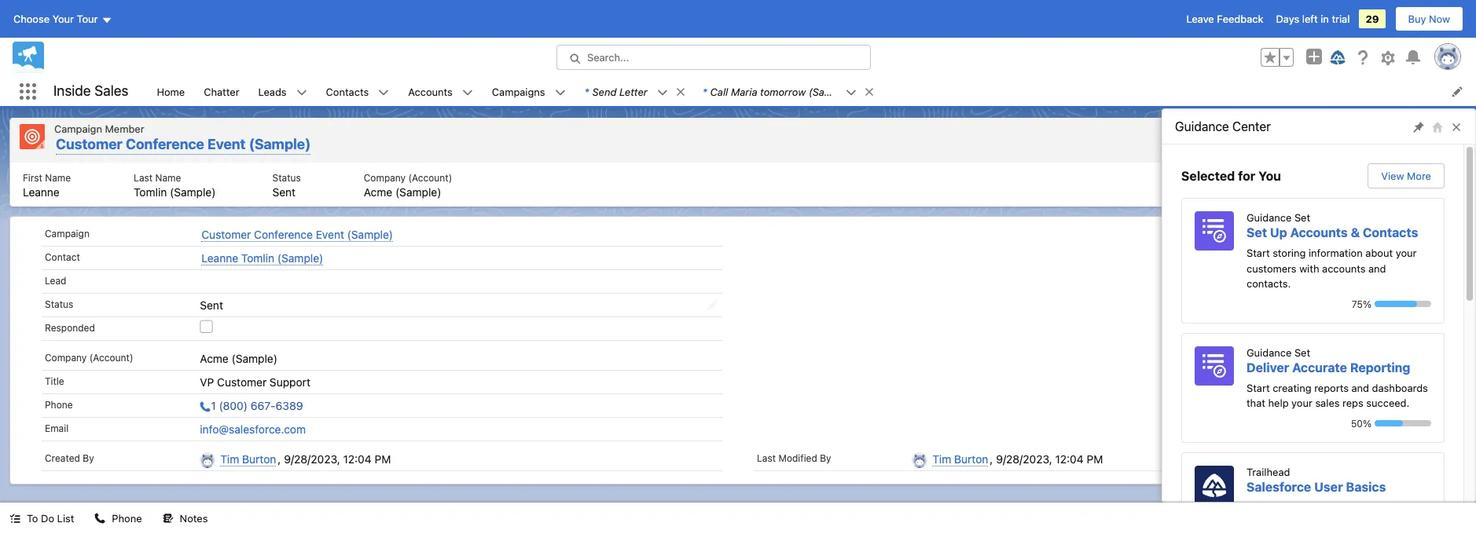 Task type: vqa. For each thing, say whether or not it's contained in the screenshot.
1st 9/28/2023, from right
yes



Task type: describe. For each thing, give the bounding box(es) containing it.
clone button
[[1402, 128, 1454, 152]]

guidance for guidance set deliver accurate reporting start creating reports and dashboards that help your sales reps succeed.
[[1247, 346, 1292, 359]]

modified
[[779, 452, 817, 464]]

contacts link
[[317, 77, 378, 106]]

days left in trial
[[1276, 13, 1350, 25]]

chatter link
[[194, 77, 249, 106]]

9/28/2023, for created by
[[284, 452, 340, 466]]

phone button
[[85, 503, 151, 535]]

days
[[1276, 13, 1300, 25]]

succeed.
[[1367, 397, 1410, 410]]

clone
[[1414, 134, 1442, 146]]

, 9/28/2023, 12:04 pm for created by
[[278, 452, 391, 466]]

view more button
[[1368, 164, 1445, 189]]

bottom
[[1384, 517, 1419, 529]]

1
[[211, 399, 216, 412]]

inside
[[53, 83, 91, 99]]

last modified by
[[757, 452, 831, 464]]

status for status sent
[[272, 172, 301, 184]]

created by
[[45, 452, 94, 464]]

choose
[[13, 13, 50, 25]]

text default image inside list item
[[675, 86, 686, 97]]

edit button
[[1299, 128, 1343, 152]]

last name tomlin (sample)
[[134, 172, 216, 199]]

guidance for guidance set set up accounts & contacts start storing information about your customers with accounts and contacts.
[[1247, 211, 1292, 224]]

email
[[45, 423, 69, 434]]

text default image for *
[[657, 87, 668, 98]]

set up accounts & contacts button
[[1247, 226, 1419, 240]]

tomorrow
[[760, 85, 806, 98]]

campaign member customer conference event (sample)
[[54, 123, 311, 153]]

0 horizontal spatial sent
[[200, 298, 223, 312]]

guidance set deliver accurate reporting start creating reports and dashboards that help your sales reps succeed.
[[1247, 346, 1428, 410]]

start inside guidance set set up accounts & contacts start storing information about your customers with accounts and contacts.
[[1247, 247, 1270, 259]]

vp
[[200, 375, 214, 389]]

, 9/28/2023, 12:04 pm for last modified by
[[990, 452, 1103, 466]]

campaigns
[[492, 85, 545, 98]]

set for deliver
[[1295, 346, 1311, 359]]

1 vertical spatial set
[[1247, 226, 1267, 240]]

you
[[1259, 169, 1281, 183]]

0 vertical spatial phone
[[45, 399, 73, 411]]

your inside trailhead salesforce user basics get started with salesforce and learn how to make it work for your bottom line.
[[1361, 517, 1382, 529]]

acme (sample)
[[200, 352, 277, 365]]

tim for created by
[[220, 452, 239, 466]]

line.
[[1247, 532, 1266, 535]]

tim burton link for last modified by
[[933, 452, 989, 467]]

last for by
[[757, 452, 776, 464]]

company (account)
[[45, 352, 133, 364]]

buy
[[1408, 13, 1426, 25]]

info@salesforce.com link
[[200, 423, 306, 436]]

buy now
[[1408, 13, 1450, 25]]

(800)
[[219, 399, 248, 412]]

progress bar image
[[1375, 301, 1417, 307]]

now
[[1429, 13, 1450, 25]]

* call maria tomorrow (sample)
[[703, 85, 852, 98]]

set for set
[[1295, 211, 1311, 224]]

leads
[[258, 85, 287, 98]]

view more
[[1382, 170, 1432, 182]]

your inside guidance set deliver accurate reporting start creating reports and dashboards that help your sales reps succeed.
[[1292, 397, 1313, 410]]

with inside guidance set set up accounts & contacts start storing information about your customers with accounts and contacts.
[[1300, 262, 1320, 275]]

status for status
[[45, 298, 73, 310]]

last for tomlin
[[134, 172, 153, 184]]

campaign for campaign member customer conference event (sample)
[[54, 123, 102, 135]]

name for tomlin
[[155, 172, 181, 184]]

trial
[[1332, 13, 1350, 25]]

leave feedback
[[1187, 13, 1264, 25]]

and inside guidance set set up accounts & contacts start storing information about your customers with accounts and contacts.
[[1369, 262, 1386, 275]]

false image
[[200, 320, 213, 334]]

storing
[[1273, 247, 1306, 259]]

(account) for company (account) acme (sample)
[[408, 172, 452, 184]]

pm for created by
[[375, 452, 391, 466]]

notes button
[[153, 503, 217, 535]]

first name leanne
[[23, 172, 71, 199]]

sales
[[1316, 397, 1340, 410]]

start inside guidance set deliver accurate reporting start creating reports and dashboards that help your sales reps succeed.
[[1247, 382, 1270, 394]]

acme inside 'company (account) acme (sample)'
[[364, 185, 392, 199]]

responded
[[45, 322, 95, 334]]

1 (800) 667-6389
[[211, 399, 303, 412]]

accounts list item
[[399, 77, 483, 106]]

send
[[592, 85, 617, 98]]

company for company (account) acme (sample)
[[364, 172, 406, 184]]

edit
[[1312, 134, 1330, 146]]

tomlin inside last name tomlin (sample)
[[134, 185, 167, 199]]

your
[[52, 13, 74, 25]]

to do list
[[27, 513, 74, 525]]

campaigns list item
[[483, 77, 575, 106]]

9/28/2023, for last modified by
[[996, 452, 1052, 466]]

2 list item from the left
[[693, 77, 882, 106]]

to
[[1269, 517, 1279, 529]]

(sample) inside last name tomlin (sample)
[[170, 185, 216, 199]]

status sent
[[272, 172, 301, 199]]

learn
[[1400, 501, 1423, 514]]

in
[[1321, 13, 1329, 25]]

and for accurate
[[1352, 382, 1370, 394]]

1 vertical spatial event
[[316, 228, 344, 241]]

company (account) acme (sample)
[[364, 172, 452, 199]]

contact
[[45, 251, 80, 263]]

0 horizontal spatial acme
[[200, 352, 229, 365]]

support
[[270, 375, 310, 389]]

it
[[1310, 517, 1316, 529]]

tim burton for created by
[[220, 452, 276, 466]]

accurate
[[1292, 360, 1348, 375]]

salesforce user basics button
[[1247, 480, 1386, 494]]

12:04 for last modified by
[[1055, 452, 1084, 466]]

accounts link
[[399, 77, 462, 106]]

choose your tour button
[[13, 6, 113, 31]]

tim burton for last modified by
[[933, 452, 989, 466]]

work
[[1319, 517, 1342, 529]]

selected for you
[[1182, 169, 1281, 183]]

creating
[[1273, 382, 1312, 394]]

burton for created by
[[242, 452, 276, 466]]

customer conference event (sample) link for campaign member
[[56, 136, 311, 154]]

(sample) inside campaign member customer conference event (sample)
[[249, 136, 311, 153]]

1 horizontal spatial leanne
[[202, 251, 238, 265]]

buy now button
[[1395, 6, 1464, 31]]

sent inside status sent
[[272, 185, 296, 199]]

text default image inside phone button
[[95, 514, 106, 525]]

to do list button
[[0, 503, 84, 535]]

reporting
[[1351, 360, 1411, 375]]

search... button
[[557, 45, 871, 70]]

leanne tomlin (sample)
[[202, 251, 323, 265]]

, for last modified by
[[990, 452, 993, 466]]

6389
[[276, 399, 303, 412]]

leads link
[[249, 77, 296, 106]]

* for * send letter
[[585, 85, 589, 98]]

1 horizontal spatial salesforce
[[1326, 501, 1376, 514]]



Task type: locate. For each thing, give the bounding box(es) containing it.
campaign
[[54, 123, 102, 135], [45, 228, 90, 239]]

for inside trailhead salesforce user basics get started with salesforce and learn how to make it work for your bottom line.
[[1345, 517, 1358, 529]]

2 vertical spatial and
[[1379, 501, 1397, 514]]

tomlin down customer conference event (sample)
[[241, 251, 274, 265]]

progress bar progress bar for deliver accurate reporting
[[1375, 421, 1432, 427]]

2 start from the top
[[1247, 382, 1270, 394]]

your left bottom
[[1361, 517, 1382, 529]]

1 horizontal spatial pm
[[1087, 452, 1103, 466]]

&
[[1351, 226, 1360, 240]]

1 list item from the left
[[575, 77, 693, 106]]

1 tim from the left
[[220, 452, 239, 466]]

name down campaign member customer conference event (sample)
[[155, 172, 181, 184]]

user
[[1315, 480, 1343, 494]]

0 vertical spatial conference
[[126, 136, 204, 153]]

text default image right campaigns
[[555, 87, 566, 98]]

progress bar progress bar for set up accounts & contacts
[[1375, 301, 1432, 307]]

guidance up up
[[1247, 211, 1292, 224]]

0 horizontal spatial tim burton link
[[220, 452, 276, 467]]

and up bottom
[[1379, 501, 1397, 514]]

1 horizontal spatial burton
[[954, 452, 989, 466]]

* left send
[[585, 85, 589, 98]]

delete
[[1357, 134, 1388, 146]]

customer conference event (sample) link for campaign
[[202, 228, 393, 242]]

1 , from the left
[[278, 452, 281, 466]]

0 vertical spatial and
[[1369, 262, 1386, 275]]

1 horizontal spatial text default image
[[657, 87, 668, 98]]

, for created by
[[278, 452, 281, 466]]

campaign for campaign
[[45, 228, 90, 239]]

set up accurate
[[1295, 346, 1311, 359]]

1 horizontal spatial for
[[1345, 517, 1358, 529]]

call
[[710, 85, 728, 98]]

more
[[1407, 170, 1432, 182]]

created
[[45, 452, 80, 464]]

contacts up about
[[1363, 226, 1419, 240]]

tim burton link for created by
[[220, 452, 276, 467]]

0 horizontal spatial *
[[585, 85, 589, 98]]

(account) inside 'company (account) acme (sample)'
[[408, 172, 452, 184]]

phone up email
[[45, 399, 73, 411]]

0 vertical spatial last
[[134, 172, 153, 184]]

1 vertical spatial (account)
[[89, 352, 133, 364]]

list containing home
[[147, 77, 1476, 106]]

2 by from the left
[[820, 452, 831, 464]]

salesforce down trailhead at the right of page
[[1247, 480, 1312, 494]]

0 vertical spatial sent
[[272, 185, 296, 199]]

1 by from the left
[[83, 452, 94, 464]]

(sample) inside leanne tomlin (sample) link
[[277, 251, 323, 265]]

0 vertical spatial start
[[1247, 247, 1270, 259]]

0 horizontal spatial burton
[[242, 452, 276, 466]]

tour
[[77, 13, 98, 25]]

for right work
[[1345, 517, 1358, 529]]

and down about
[[1369, 262, 1386, 275]]

and inside trailhead salesforce user basics get started with salesforce and learn how to make it work for your bottom line.
[[1379, 501, 1397, 514]]

salesforce down basics
[[1326, 501, 1376, 514]]

0 vertical spatial accounts
[[408, 85, 453, 98]]

0 horizontal spatial by
[[83, 452, 94, 464]]

2 vertical spatial customer
[[217, 375, 267, 389]]

list containing leanne
[[10, 162, 1465, 206]]

0 vertical spatial progress bar progress bar
[[1375, 301, 1432, 307]]

1 horizontal spatial , 9/28/2023, 12:04 pm
[[990, 452, 1103, 466]]

1 vertical spatial start
[[1247, 382, 1270, 394]]

and up reps
[[1352, 382, 1370, 394]]

1 9/28/2023, from the left
[[284, 452, 340, 466]]

progress bar progress bar down succeed.
[[1375, 421, 1432, 427]]

0 horizontal spatial , 9/28/2023, 12:04 pm
[[278, 452, 391, 466]]

text default image inside notes button
[[162, 514, 173, 525]]

1 vertical spatial salesforce
[[1326, 501, 1376, 514]]

your down creating
[[1292, 397, 1313, 410]]

trailhead salesforce user basics get started with salesforce and learn how to make it work for your bottom line.
[[1247, 466, 1423, 535]]

* left the "call"
[[703, 85, 707, 98]]

start up that
[[1247, 382, 1270, 394]]

2 pm from the left
[[1087, 452, 1103, 466]]

0 horizontal spatial salesforce
[[1247, 480, 1312, 494]]

phone left notes button
[[112, 513, 142, 525]]

0 horizontal spatial for
[[1238, 169, 1256, 183]]

progress bar progress bar
[[1375, 301, 1432, 307], [1375, 421, 1432, 427]]

0 vertical spatial leanne
[[23, 185, 60, 199]]

accounts inside accounts link
[[408, 85, 453, 98]]

12:04 for created by
[[343, 452, 372, 466]]

text default image inside 'leads' list item
[[296, 87, 307, 98]]

event up leanne tomlin (sample)
[[316, 228, 344, 241]]

0 vertical spatial contacts
[[326, 85, 369, 98]]

accounts
[[1322, 262, 1366, 275]]

2 9/28/2023, from the left
[[996, 452, 1052, 466]]

1 horizontal spatial name
[[155, 172, 181, 184]]

2 vertical spatial guidance
[[1247, 346, 1292, 359]]

1 vertical spatial tomlin
[[241, 251, 274, 265]]

status
[[272, 172, 301, 184], [45, 298, 73, 310]]

list item
[[575, 77, 693, 106], [693, 77, 882, 106]]

1 horizontal spatial tim
[[933, 452, 951, 466]]

0 horizontal spatial contacts
[[326, 85, 369, 98]]

1 horizontal spatial tim burton link
[[933, 452, 989, 467]]

1 horizontal spatial acme
[[364, 185, 392, 199]]

phone
[[45, 399, 73, 411], [112, 513, 142, 525]]

campaign down inside
[[54, 123, 102, 135]]

delete button
[[1344, 128, 1400, 152]]

1 vertical spatial customer conference event (sample) link
[[202, 228, 393, 242]]

status up customer conference event (sample)
[[272, 172, 301, 184]]

guidance for guidance center
[[1175, 119, 1229, 134]]

0 vertical spatial company
[[364, 172, 406, 184]]

and for basics
[[1379, 501, 1397, 514]]

1 vertical spatial list
[[10, 162, 1465, 206]]

customer conference event (sample)
[[202, 228, 393, 241]]

leave feedback link
[[1187, 13, 1264, 25]]

salesforce
[[1247, 480, 1312, 494], [1326, 501, 1376, 514]]

leanne tomlin (sample) link
[[202, 251, 323, 265]]

event inside campaign member customer conference event (sample)
[[208, 136, 246, 153]]

0 horizontal spatial last
[[134, 172, 153, 184]]

to
[[27, 513, 38, 525]]

text default image inside "contacts" 'list item'
[[378, 87, 389, 98]]

your inside guidance set set up accounts & contacts start storing information about your customers with accounts and contacts.
[[1396, 247, 1417, 259]]

choose your tour
[[13, 13, 98, 25]]

2 tim from the left
[[933, 452, 951, 466]]

set left up
[[1247, 226, 1267, 240]]

list
[[147, 77, 1476, 106], [10, 162, 1465, 206]]

accounts inside guidance set set up accounts & contacts start storing information about your customers with accounts and contacts.
[[1291, 226, 1348, 240]]

tomlin down campaign member customer conference event (sample)
[[134, 185, 167, 199]]

home
[[157, 85, 185, 98]]

1 vertical spatial leanne
[[202, 251, 238, 265]]

search...
[[587, 51, 629, 64]]

text default image left campaigns link
[[462, 87, 473, 98]]

burton for last modified by
[[954, 452, 989, 466]]

1 * from the left
[[585, 85, 589, 98]]

0 vertical spatial customer conference event (sample) link
[[56, 136, 311, 154]]

1 vertical spatial with
[[1303, 501, 1323, 514]]

(sample) inside 'company (account) acme (sample)'
[[395, 185, 441, 199]]

,
[[278, 452, 281, 466], [990, 452, 993, 466]]

0 vertical spatial for
[[1238, 169, 1256, 183]]

1 vertical spatial your
[[1292, 397, 1313, 410]]

set inside guidance set deliver accurate reporting start creating reports and dashboards that help your sales reps succeed.
[[1295, 346, 1311, 359]]

1 vertical spatial guidance
[[1247, 211, 1292, 224]]

campaign up contact at top
[[45, 228, 90, 239]]

campaigns link
[[483, 77, 555, 106]]

2 name from the left
[[155, 172, 181, 184]]

customer conference event (sample) link up last name tomlin (sample)
[[56, 136, 311, 154]]

1 vertical spatial and
[[1352, 382, 1370, 394]]

text default image left the "call"
[[675, 86, 686, 97]]

last inside last name tomlin (sample)
[[134, 172, 153, 184]]

0 horizontal spatial 9/28/2023,
[[284, 452, 340, 466]]

0 horizontal spatial leanne
[[23, 185, 60, 199]]

maria
[[731, 85, 757, 98]]

* for * call maria tomorrow (sample)
[[703, 85, 707, 98]]

guidance left center
[[1175, 119, 1229, 134]]

29
[[1366, 13, 1379, 25]]

2 horizontal spatial text default image
[[864, 86, 875, 97]]

0 vertical spatial tomlin
[[134, 185, 167, 199]]

deliver
[[1247, 360, 1290, 375]]

1 horizontal spatial (account)
[[408, 172, 452, 184]]

2 , 9/28/2023, 12:04 pm from the left
[[990, 452, 1103, 466]]

event down chatter link
[[208, 136, 246, 153]]

1 start from the top
[[1247, 247, 1270, 259]]

1 horizontal spatial 9/28/2023,
[[996, 452, 1052, 466]]

text default image inside accounts list item
[[462, 87, 473, 98]]

*
[[585, 85, 589, 98], [703, 85, 707, 98]]

acme
[[364, 185, 392, 199], [200, 352, 229, 365]]

view
[[1382, 170, 1404, 182]]

1 vertical spatial campaign
[[45, 228, 90, 239]]

chatter
[[204, 85, 239, 98]]

guidance inside guidance set set up accounts & contacts start storing information about your customers with accounts and contacts.
[[1247, 211, 1292, 224]]

progress bar progress bar right 75%
[[1375, 301, 1432, 307]]

leads list item
[[249, 77, 317, 106]]

1 horizontal spatial conference
[[254, 228, 313, 241]]

customer inside campaign member customer conference event (sample)
[[56, 136, 123, 153]]

customer down member
[[56, 136, 123, 153]]

text default image right the leads
[[296, 87, 307, 98]]

guidance inside guidance set deliver accurate reporting start creating reports and dashboards that help your sales reps succeed.
[[1247, 346, 1292, 359]]

last
[[134, 172, 153, 184], [757, 452, 776, 464]]

guidance set set up accounts & contacts start storing information about your customers with accounts and contacts.
[[1247, 211, 1419, 290]]

0 vertical spatial acme
[[364, 185, 392, 199]]

1 horizontal spatial company
[[364, 172, 406, 184]]

home link
[[147, 77, 194, 106]]

0 horizontal spatial tim burton
[[220, 452, 276, 466]]

by right modified
[[820, 452, 831, 464]]

customers
[[1247, 262, 1297, 275]]

info@salesforce.com
[[200, 423, 306, 436]]

with down storing
[[1300, 262, 1320, 275]]

1 12:04 from the left
[[343, 452, 372, 466]]

customer down acme (sample)
[[217, 375, 267, 389]]

left
[[1303, 13, 1318, 25]]

leanne down the first
[[23, 185, 60, 199]]

start up customers
[[1247, 247, 1270, 259]]

1 vertical spatial conference
[[254, 228, 313, 241]]

2 , from the left
[[990, 452, 993, 466]]

text default image inside 'campaigns' list item
[[555, 87, 566, 98]]

conference inside campaign member customer conference event (sample)
[[126, 136, 204, 153]]

2 tim burton link from the left
[[933, 452, 989, 467]]

1 vertical spatial for
[[1345, 517, 1358, 529]]

and inside guidance set deliver accurate reporting start creating reports and dashboards that help your sales reps succeed.
[[1352, 382, 1370, 394]]

guidance up "deliver"
[[1247, 346, 1292, 359]]

company
[[364, 172, 406, 184], [45, 352, 87, 364]]

0 vertical spatial salesforce
[[1247, 480, 1312, 494]]

1 horizontal spatial your
[[1361, 517, 1382, 529]]

sales
[[94, 83, 128, 99]]

for
[[1238, 169, 1256, 183], [1345, 517, 1358, 529]]

0 horizontal spatial phone
[[45, 399, 73, 411]]

company for company (account)
[[45, 352, 87, 364]]

0 vertical spatial list
[[147, 77, 1476, 106]]

text default image for contacts
[[378, 87, 389, 98]]

1 vertical spatial accounts
[[1291, 226, 1348, 240]]

75%
[[1352, 298, 1372, 310]]

1 vertical spatial acme
[[200, 352, 229, 365]]

2 horizontal spatial your
[[1396, 247, 1417, 259]]

1 name from the left
[[45, 172, 71, 184]]

list for contact
[[10, 162, 1465, 206]]

make
[[1282, 517, 1307, 529]]

accounts up information
[[1291, 226, 1348, 240]]

0 vertical spatial status
[[272, 172, 301, 184]]

text default image
[[675, 86, 686, 97], [296, 87, 307, 98], [462, 87, 473, 98], [555, 87, 566, 98], [9, 514, 20, 525], [95, 514, 106, 525], [162, 514, 173, 525]]

get
[[1247, 501, 1264, 514]]

1 horizontal spatial accounts
[[1291, 226, 1348, 240]]

0 horizontal spatial conference
[[126, 136, 204, 153]]

0 horizontal spatial name
[[45, 172, 71, 184]]

1 , 9/28/2023, 12:04 pm from the left
[[278, 452, 391, 466]]

and
[[1369, 262, 1386, 275], [1352, 382, 1370, 394], [1379, 501, 1397, 514]]

do
[[41, 513, 54, 525]]

0 vertical spatial campaign
[[54, 123, 102, 135]]

2 tim burton from the left
[[933, 452, 989, 466]]

1 pm from the left
[[375, 452, 391, 466]]

your right about
[[1396, 247, 1417, 259]]

title
[[45, 375, 64, 387]]

(account)
[[408, 172, 452, 184], [89, 352, 133, 364]]

0 horizontal spatial event
[[208, 136, 246, 153]]

1 vertical spatial sent
[[200, 298, 223, 312]]

1 vertical spatial phone
[[112, 513, 142, 525]]

sent up customer conference event (sample)
[[272, 185, 296, 199]]

contacts.
[[1247, 278, 1291, 290]]

trailhead
[[1247, 466, 1290, 478]]

0 horizontal spatial (account)
[[89, 352, 133, 364]]

center
[[1233, 119, 1271, 134]]

customer up leanne tomlin (sample)
[[202, 228, 251, 241]]

1 vertical spatial customer
[[202, 228, 251, 241]]

accounts right "contacts" 'list item'
[[408, 85, 453, 98]]

1 horizontal spatial *
[[703, 85, 707, 98]]

1 horizontal spatial status
[[272, 172, 301, 184]]

text default image left notes
[[162, 514, 173, 525]]

conference up last name tomlin (sample)
[[126, 136, 204, 153]]

contacts right 'leads' list item at top
[[326, 85, 369, 98]]

text default image right list
[[95, 514, 106, 525]]

1 horizontal spatial 12:04
[[1055, 452, 1084, 466]]

with up it
[[1303, 501, 1323, 514]]

burton
[[242, 452, 276, 466], [954, 452, 989, 466]]

0 vertical spatial set
[[1295, 211, 1311, 224]]

for left you
[[1238, 169, 1256, 183]]

(account) for company (account)
[[89, 352, 133, 364]]

667-
[[251, 399, 276, 412]]

text default image left the to
[[9, 514, 20, 525]]

pm for last modified by
[[1087, 452, 1103, 466]]

customer conference event (sample) link up leanne tomlin (sample)
[[202, 228, 393, 242]]

2 burton from the left
[[954, 452, 989, 466]]

0 horizontal spatial text default image
[[378, 87, 389, 98]]

name inside the "first name leanne"
[[45, 172, 71, 184]]

progress bar image
[[1375, 421, 1403, 427]]

name right the first
[[45, 172, 71, 184]]

list for first name
[[147, 77, 1476, 106]]

0 horizontal spatial accounts
[[408, 85, 453, 98]]

selected
[[1182, 169, 1235, 183]]

1 vertical spatial progress bar progress bar
[[1375, 421, 1432, 427]]

0 vertical spatial customer
[[56, 136, 123, 153]]

1 burton from the left
[[242, 452, 276, 466]]

0 horizontal spatial tim
[[220, 452, 239, 466]]

tim
[[220, 452, 239, 466], [933, 452, 951, 466]]

with inside trailhead salesforce user basics get started with salesforce and learn how to make it work for your bottom line.
[[1303, 501, 1323, 514]]

sent up 'false' icon
[[200, 298, 223, 312]]

0 vertical spatial (account)
[[408, 172, 452, 184]]

help
[[1268, 397, 1289, 410]]

phone inside button
[[112, 513, 142, 525]]

contacts list item
[[317, 77, 399, 106]]

started
[[1267, 501, 1301, 514]]

leanne
[[23, 185, 60, 199], [202, 251, 238, 265]]

letter
[[619, 85, 648, 98]]

customer
[[56, 136, 123, 153], [202, 228, 251, 241], [217, 375, 267, 389]]

set up set up accounts & contacts button
[[1295, 211, 1311, 224]]

contacts inside guidance set set up accounts & contacts start storing information about your customers with accounts and contacts.
[[1363, 226, 1419, 240]]

1 horizontal spatial contacts
[[1363, 226, 1419, 240]]

contacts inside 'list item'
[[326, 85, 369, 98]]

name for leanne
[[45, 172, 71, 184]]

1 tim burton link from the left
[[220, 452, 276, 467]]

name inside last name tomlin (sample)
[[155, 172, 181, 184]]

set
[[1295, 211, 1311, 224], [1247, 226, 1267, 240], [1295, 346, 1311, 359]]

1 horizontal spatial event
[[316, 228, 344, 241]]

2 12:04 from the left
[[1055, 452, 1084, 466]]

tim for last modified by
[[933, 452, 951, 466]]

conference
[[126, 136, 204, 153], [254, 228, 313, 241]]

2 progress bar progress bar from the top
[[1375, 421, 1432, 427]]

leanne up 'false' icon
[[202, 251, 238, 265]]

1 horizontal spatial last
[[757, 452, 776, 464]]

* send letter
[[585, 85, 648, 98]]

2 * from the left
[[703, 85, 707, 98]]

1 (800) 667-6389 link
[[200, 399, 303, 413]]

1 tim burton from the left
[[220, 452, 276, 466]]

last left modified
[[757, 452, 776, 464]]

company inside 'company (account) acme (sample)'
[[364, 172, 406, 184]]

by right created on the bottom of the page
[[83, 452, 94, 464]]

group
[[1261, 48, 1294, 67]]

0 vertical spatial your
[[1396, 247, 1417, 259]]

text default image
[[864, 86, 875, 97], [378, 87, 389, 98], [657, 87, 668, 98]]

0 horizontal spatial your
[[1292, 397, 1313, 410]]

0 horizontal spatial tomlin
[[134, 185, 167, 199]]

reps
[[1343, 397, 1364, 410]]

status down lead
[[45, 298, 73, 310]]

0 horizontal spatial ,
[[278, 452, 281, 466]]

conference up leanne tomlin (sample)
[[254, 228, 313, 241]]

deliver accurate reporting button
[[1247, 360, 1411, 375]]

vp customer support
[[200, 375, 310, 389]]

1 horizontal spatial phone
[[112, 513, 142, 525]]

about
[[1366, 247, 1393, 259]]

0 vertical spatial guidance
[[1175, 119, 1229, 134]]

inside sales
[[53, 83, 128, 99]]

list
[[57, 513, 74, 525]]

0 horizontal spatial pm
[[375, 452, 391, 466]]

1 progress bar progress bar from the top
[[1375, 301, 1432, 307]]

up
[[1270, 226, 1288, 240]]

1 vertical spatial status
[[45, 298, 73, 310]]

basics
[[1346, 480, 1386, 494]]

campaign inside campaign member customer conference event (sample)
[[54, 123, 102, 135]]

text default image inside to do list button
[[9, 514, 20, 525]]

1 vertical spatial company
[[45, 352, 87, 364]]

lead
[[45, 275, 66, 287]]

last down member
[[134, 172, 153, 184]]

leanne inside the "first name leanne"
[[23, 185, 60, 199]]

1 horizontal spatial tomlin
[[241, 251, 274, 265]]



